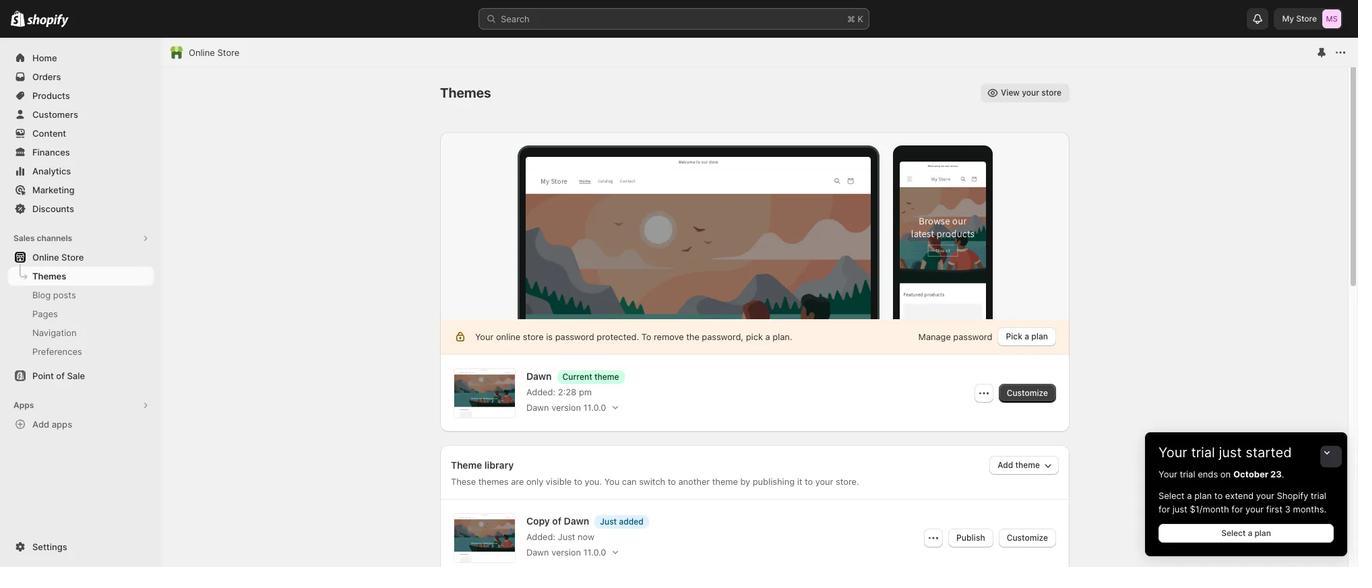Task type: describe. For each thing, give the bounding box(es) containing it.
select a plan
[[1222, 529, 1271, 539]]

shopify
[[1277, 491, 1309, 502]]

1 horizontal spatial online store link
[[189, 46, 240, 59]]

on
[[1221, 469, 1231, 480]]

sales channels button
[[8, 229, 154, 248]]

search
[[501, 13, 530, 24]]

months.
[[1293, 504, 1327, 515]]

themes link
[[8, 267, 154, 286]]

3
[[1285, 504, 1291, 515]]

themes
[[32, 271, 66, 282]]

analytics link
[[8, 162, 154, 181]]

just inside dropdown button
[[1219, 445, 1242, 461]]

posts
[[53, 290, 76, 301]]

orders
[[32, 71, 61, 82]]

of
[[56, 371, 65, 382]]

sales channels
[[13, 233, 72, 243]]

1 vertical spatial online store link
[[8, 248, 154, 267]]

2 for from the left
[[1232, 504, 1243, 515]]

sales
[[13, 233, 35, 243]]

shopify image
[[11, 11, 25, 27]]

point of sale
[[32, 371, 85, 382]]

pages
[[32, 309, 58, 320]]

1 for from the left
[[1159, 504, 1170, 515]]

your trial ends on october 23 .
[[1159, 469, 1284, 480]]

k
[[858, 13, 864, 24]]

ends
[[1198, 469, 1218, 480]]

a for select a plan
[[1248, 529, 1253, 539]]

add apps button
[[8, 415, 154, 434]]

a for select a plan to extend your shopify trial for just $1/month for your first 3 months.
[[1187, 491, 1192, 502]]

extend
[[1225, 491, 1254, 502]]

settings link
[[8, 538, 154, 557]]

content
[[32, 128, 66, 139]]

my store
[[1283, 13, 1317, 24]]

⌘
[[847, 13, 855, 24]]

preferences link
[[8, 342, 154, 361]]

apps
[[52, 419, 72, 430]]

add
[[32, 419, 49, 430]]

marketing link
[[8, 181, 154, 200]]

0 horizontal spatial online store
[[32, 252, 84, 263]]

⌘ k
[[847, 13, 864, 24]]

your for your trial just started
[[1159, 445, 1188, 461]]

1 horizontal spatial store
[[217, 47, 240, 58]]



Task type: locate. For each thing, give the bounding box(es) containing it.
sale
[[67, 371, 85, 382]]

plan for select a plan to extend your shopify trial for just $1/month for your first 3 months.
[[1195, 491, 1212, 502]]

your left ends
[[1159, 469, 1178, 480]]

to
[[1215, 491, 1223, 502]]

1 vertical spatial your
[[1246, 504, 1264, 515]]

select inside select a plan link
[[1222, 529, 1246, 539]]

trial inside select a plan to extend your shopify trial for just $1/month for your first 3 months.
[[1311, 491, 1327, 502]]

2 vertical spatial trial
[[1311, 491, 1327, 502]]

1 vertical spatial a
[[1248, 529, 1253, 539]]

a up $1/month
[[1187, 491, 1192, 502]]

1 vertical spatial online store
[[32, 252, 84, 263]]

0 vertical spatial online
[[189, 47, 215, 58]]

discounts
[[32, 204, 74, 214]]

your trial just started element
[[1145, 468, 1348, 557]]

your up first in the bottom of the page
[[1256, 491, 1275, 502]]

your trial just started
[[1159, 445, 1292, 461]]

online
[[189, 47, 215, 58], [32, 252, 59, 263]]

just inside select a plan to extend your shopify trial for just $1/month for your first 3 months.
[[1173, 504, 1188, 515]]

1 vertical spatial your
[[1159, 469, 1178, 480]]

0 horizontal spatial a
[[1187, 491, 1192, 502]]

select for select a plan
[[1222, 529, 1246, 539]]

content link
[[8, 124, 154, 143]]

0 vertical spatial just
[[1219, 445, 1242, 461]]

0 vertical spatial a
[[1187, 491, 1192, 502]]

2 your from the top
[[1159, 469, 1178, 480]]

online store down the channels
[[32, 252, 84, 263]]

plan up $1/month
[[1195, 491, 1212, 502]]

$1/month
[[1190, 504, 1229, 515]]

a down select a plan to extend your shopify trial for just $1/month for your first 3 months.
[[1248, 529, 1253, 539]]

store right online store image
[[217, 47, 240, 58]]

discounts link
[[8, 200, 154, 218]]

0 vertical spatial trial
[[1191, 445, 1215, 461]]

1 vertical spatial online
[[32, 252, 59, 263]]

online store image
[[170, 46, 183, 59]]

1 vertical spatial trial
[[1180, 469, 1196, 480]]

your for your trial ends on october 23 .
[[1159, 469, 1178, 480]]

orders link
[[8, 67, 154, 86]]

store right my
[[1296, 13, 1317, 24]]

2 vertical spatial store
[[61, 252, 84, 263]]

home link
[[8, 49, 154, 67]]

my store image
[[1323, 9, 1342, 28]]

your
[[1159, 445, 1188, 461], [1159, 469, 1178, 480]]

navigation
[[32, 328, 77, 338]]

point of sale link
[[8, 367, 154, 386]]

a
[[1187, 491, 1192, 502], [1248, 529, 1253, 539]]

started
[[1246, 445, 1292, 461]]

select inside select a plan to extend your shopify trial for just $1/month for your first 3 months.
[[1159, 491, 1185, 502]]

trial
[[1191, 445, 1215, 461], [1180, 469, 1196, 480], [1311, 491, 1327, 502]]

products
[[32, 90, 70, 101]]

1 horizontal spatial online store
[[189, 47, 240, 58]]

online store
[[189, 47, 240, 58], [32, 252, 84, 263]]

point of sale button
[[0, 367, 162, 386]]

for down extend
[[1232, 504, 1243, 515]]

plan for select a plan
[[1255, 529, 1271, 539]]

0 horizontal spatial for
[[1159, 504, 1170, 515]]

trial up months.
[[1311, 491, 1327, 502]]

online store link right online store image
[[189, 46, 240, 59]]

finances link
[[8, 143, 154, 162]]

a inside select a plan to extend your shopify trial for just $1/month for your first 3 months.
[[1187, 491, 1192, 502]]

online store right online store image
[[189, 47, 240, 58]]

0 vertical spatial plan
[[1195, 491, 1212, 502]]

store up the themes link
[[61, 252, 84, 263]]

point
[[32, 371, 54, 382]]

1 vertical spatial plan
[[1255, 529, 1271, 539]]

blog posts
[[32, 290, 76, 301]]

trial for just
[[1191, 445, 1215, 461]]

my
[[1283, 13, 1294, 24]]

1 vertical spatial select
[[1222, 529, 1246, 539]]

for left $1/month
[[1159, 504, 1170, 515]]

apps
[[13, 400, 34, 411]]

add apps
[[32, 419, 72, 430]]

store
[[1296, 13, 1317, 24], [217, 47, 240, 58], [61, 252, 84, 263]]

marketing
[[32, 185, 75, 195]]

1 your from the top
[[1159, 445, 1188, 461]]

blog
[[32, 290, 51, 301]]

0 horizontal spatial online store link
[[8, 248, 154, 267]]

1 vertical spatial store
[[217, 47, 240, 58]]

trial inside dropdown button
[[1191, 445, 1215, 461]]

pages link
[[8, 305, 154, 324]]

0 vertical spatial your
[[1256, 491, 1275, 502]]

your inside dropdown button
[[1159, 445, 1188, 461]]

products link
[[8, 86, 154, 105]]

trial for ends
[[1180, 469, 1196, 480]]

1 vertical spatial just
[[1173, 504, 1188, 515]]

customers link
[[8, 105, 154, 124]]

trial left ends
[[1180, 469, 1196, 480]]

0 vertical spatial your
[[1159, 445, 1188, 461]]

select for select a plan to extend your shopify trial for just $1/month for your first 3 months.
[[1159, 491, 1185, 502]]

plan down first in the bottom of the page
[[1255, 529, 1271, 539]]

channels
[[37, 233, 72, 243]]

1 horizontal spatial online
[[189, 47, 215, 58]]

select a plan to extend your shopify trial for just $1/month for your first 3 months.
[[1159, 491, 1327, 515]]

1 horizontal spatial select
[[1222, 529, 1246, 539]]

select
[[1159, 491, 1185, 502], [1222, 529, 1246, 539]]

navigation link
[[8, 324, 154, 342]]

plan inside select a plan to extend your shopify trial for just $1/month for your first 3 months.
[[1195, 491, 1212, 502]]

23
[[1271, 469, 1282, 480]]

0 vertical spatial store
[[1296, 13, 1317, 24]]

select a plan link
[[1159, 524, 1334, 543]]

1 horizontal spatial for
[[1232, 504, 1243, 515]]

trial up ends
[[1191, 445, 1215, 461]]

finances
[[32, 147, 70, 158]]

0 vertical spatial online store link
[[189, 46, 240, 59]]

.
[[1282, 469, 1284, 480]]

your
[[1256, 491, 1275, 502], [1246, 504, 1264, 515]]

2 horizontal spatial store
[[1296, 13, 1317, 24]]

just up on
[[1219, 445, 1242, 461]]

online store link
[[189, 46, 240, 59], [8, 248, 154, 267]]

1 horizontal spatial plan
[[1255, 529, 1271, 539]]

online right online store image
[[189, 47, 215, 58]]

0 horizontal spatial store
[[61, 252, 84, 263]]

preferences
[[32, 347, 82, 357]]

shopify image
[[27, 14, 69, 27]]

online store link down the channels
[[8, 248, 154, 267]]

1 horizontal spatial just
[[1219, 445, 1242, 461]]

october
[[1234, 469, 1269, 480]]

0 horizontal spatial plan
[[1195, 491, 1212, 502]]

0 horizontal spatial online
[[32, 252, 59, 263]]

plan
[[1195, 491, 1212, 502], [1255, 529, 1271, 539]]

select left to
[[1159, 491, 1185, 502]]

0 vertical spatial select
[[1159, 491, 1185, 502]]

blog posts link
[[8, 286, 154, 305]]

select down select a plan to extend your shopify trial for just $1/month for your first 3 months.
[[1222, 529, 1246, 539]]

online up themes
[[32, 252, 59, 263]]

analytics
[[32, 166, 71, 177]]

your left first in the bottom of the page
[[1246, 504, 1264, 515]]

apps button
[[8, 396, 154, 415]]

0 horizontal spatial select
[[1159, 491, 1185, 502]]

first
[[1266, 504, 1283, 515]]

0 horizontal spatial just
[[1173, 504, 1188, 515]]

your up your trial ends on october 23 .
[[1159, 445, 1188, 461]]

customers
[[32, 109, 78, 120]]

just left $1/month
[[1173, 504, 1188, 515]]

home
[[32, 53, 57, 63]]

settings
[[32, 542, 67, 553]]

1 horizontal spatial a
[[1248, 529, 1253, 539]]

your trial just started button
[[1145, 433, 1348, 461]]

for
[[1159, 504, 1170, 515], [1232, 504, 1243, 515]]

just
[[1219, 445, 1242, 461], [1173, 504, 1188, 515]]

0 vertical spatial online store
[[189, 47, 240, 58]]



